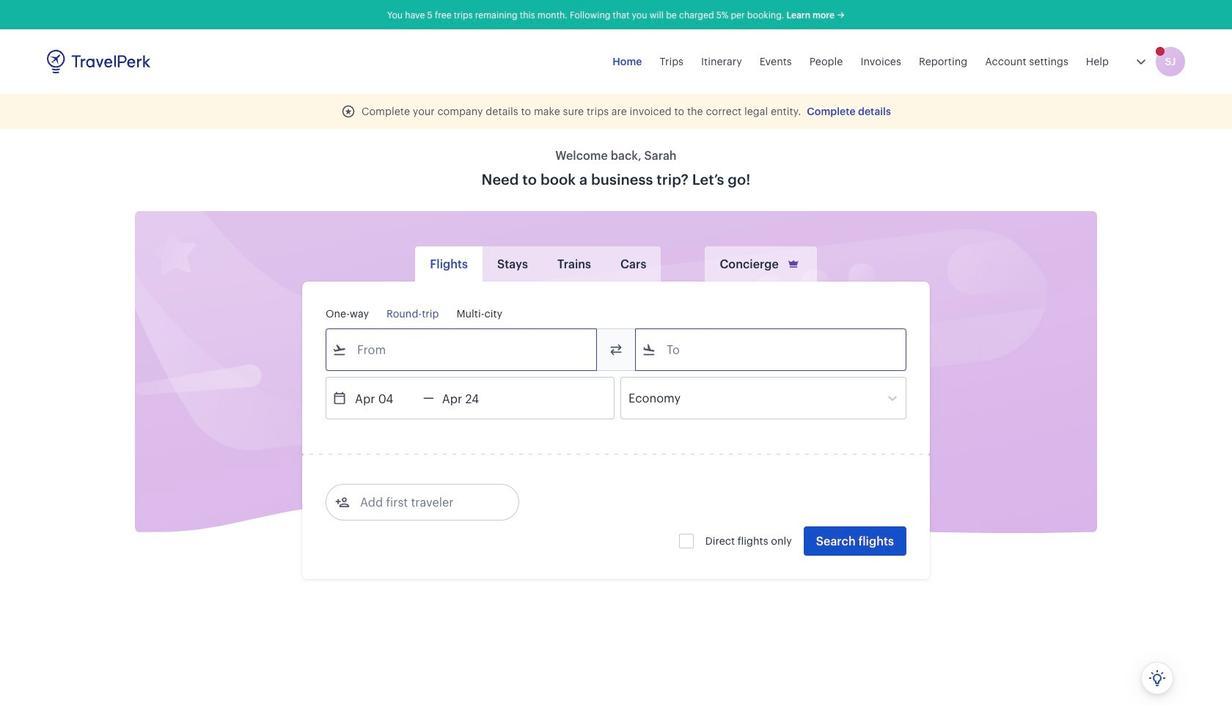 Task type: describe. For each thing, give the bounding box(es) containing it.
From search field
[[347, 338, 578, 362]]

Depart text field
[[347, 378, 423, 419]]

Add first traveler search field
[[350, 491, 503, 514]]



Task type: locate. For each thing, give the bounding box(es) containing it.
Return text field
[[434, 378, 511, 419]]

To search field
[[657, 338, 887, 362]]



